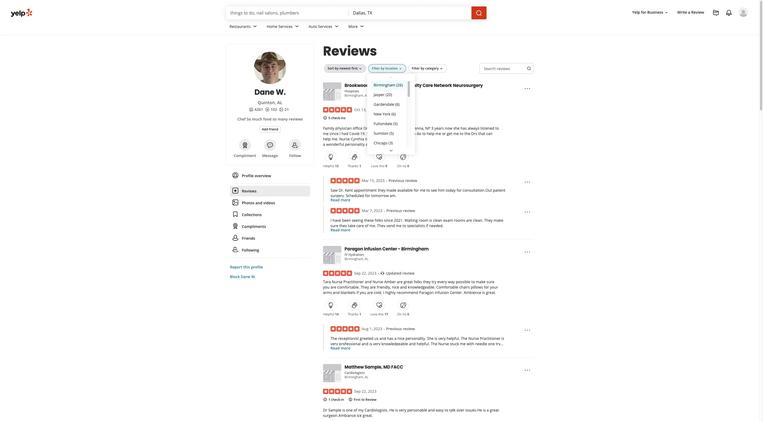 Task type: locate. For each thing, give the bounding box(es) containing it.
report this profile link
[[230, 265, 263, 270]]

photos element
[[279, 107, 289, 112]]

1 vertical spatial previous
[[386, 209, 402, 214]]

knowledgeable.
[[408, 285, 435, 290]]

personality.
[[406, 337, 426, 342]]

md
[[383, 365, 390, 371]]

user actions element
[[628, 7, 756, 40]]

reviews
[[323, 42, 377, 60], [242, 189, 257, 194]]

review inside user actions element
[[691, 10, 704, 15]]

0 horizontal spatial dr
[[323, 408, 327, 413]]

their left infusion
[[331, 358, 339, 363]]

if down room
[[426, 224, 428, 229]]

5 star rating image for mar 7, 2023
[[331, 209, 360, 214]]

5 star rating image
[[323, 107, 352, 113], [331, 178, 360, 184], [331, 209, 360, 214], [323, 271, 352, 277], [331, 327, 360, 332], [323, 390, 352, 395]]

read down receptionist
[[331, 346, 340, 351]]

24 chevron down v2 image inside home services link
[[294, 23, 300, 30]]

1 right 16 check in v2 icon
[[328, 398, 330, 403]]

oh no 0 for love this 17
[[397, 313, 409, 317]]

read left take
[[331, 228, 340, 233]]

1 vertical spatial me.
[[369, 224, 376, 229]]

help up sample,
[[370, 353, 378, 358]]

16 friends v2 image
[[249, 108, 253, 112]]

(17 reactions) element
[[384, 313, 388, 317]]

16 chevron down v2 image right category
[[439, 67, 444, 71]]

make up pillows
[[476, 280, 486, 285]]

can down seen
[[409, 131, 416, 136]]

1 vertical spatial sure
[[487, 280, 494, 285]]

she
[[453, 126, 460, 131], [402, 131, 408, 136], [379, 137, 385, 142], [331, 347, 337, 352]]

more
[[348, 24, 358, 29]]

0 horizontal spatial infusion
[[364, 246, 381, 253]]

(5) for sumiton (5)
[[389, 131, 394, 136]]

5 menu image from the top
[[524, 368, 531, 374]]

by for category
[[421, 66, 424, 71]]

16 chevron down v2 image inside yelp for business button
[[664, 10, 669, 15]]

infusion inside tara nurse practitioner and nurse amber are great folks they try every way possible to make sure you are comfortable. they are friendly, nice and knowledgeable. comfortable chairs pillows for your arms and blankets if you are cold. i highly recommend paragon infusion center. ambience is great.
[[435, 291, 449, 296]]

5 star rating image up 5 check-ins
[[323, 107, 352, 113]]

check- for ins
[[331, 116, 341, 120]]

0 vertical spatial oh
[[397, 164, 402, 169]]

helpful for helpful 13
[[323, 164, 334, 169]]

0 vertical spatial sep 22, 2023
[[354, 271, 376, 276]]

1 vertical spatial care
[[481, 347, 489, 352]]

1 vertical spatial since
[[384, 218, 393, 223]]

sort
[[328, 66, 334, 71]]

read more button
[[331, 198, 350, 203], [331, 228, 350, 233], [331, 346, 350, 352]]

sort by newest first button
[[324, 64, 366, 73]]

(5) inside button
[[389, 131, 394, 136]]

0 horizontal spatial filter
[[372, 66, 380, 71]]

Find text field
[[230, 10, 344, 16]]

1 vertical spatial read
[[331, 228, 340, 233]]

clean inside the receptionist greeted us and has a nice personality. she is very helpful. the nurse practitioner is very professional and is very knowledgeable and helpful. the nurse stuck me with needle one try she was very good knowledgeable and attentive.infusions. they are top notch in their care and do everything they can to help make you as comfortable as possible. the office very clean as well as their infusion area comfortable chairs with big screen televisions. the time passes by quickly.
[[472, 353, 482, 358]]

yelp for business
[[632, 10, 663, 15]]

sep up first
[[354, 390, 361, 395]]

0 vertical spatial everything
[[383, 131, 401, 136]]

care inside the i have been seeing these folks since 2021. waiting room is clean exam rooms are clean. they make sure they take care of me. they send me to specialists if needed. read more
[[356, 224, 364, 229]]

filter inside popup button
[[372, 66, 380, 71]]

you up facc
[[390, 353, 396, 358]]

1 thanks from the top
[[348, 164, 358, 169]]

1 horizontal spatial great.
[[387, 142, 398, 147]]

w. up 'quinton,' at the left of the page
[[276, 87, 286, 98]]

1 vertical spatial with
[[398, 358, 405, 363]]

matthew sample, md facc cardiologists birmingham, al
[[345, 365, 403, 380]]

great. inside 'dr sample is one of my cardiologists. he is very personable and easy to talk over issues.he is a great surgeon.ambiance ice great.'
[[363, 414, 373, 419]]

brookwood
[[345, 83, 369, 89]]

they right clean.
[[484, 218, 493, 223]]

1 vertical spatial updated
[[386, 271, 401, 276]]

great inside tara nurse practitioner and nurse amber are great folks they try every way possible to make sure you are comfortable. they are friendly, nice and knowledgeable. comfortable chairs pillows for your arms and blankets if you are cold. i highly recommend paragon infusion center. ambience is great.
[[404, 280, 413, 285]]

folks right these
[[375, 218, 383, 223]]

reviews up first
[[323, 42, 377, 60]]

good
[[354, 347, 363, 352]]

to
[[495, 126, 499, 131], [422, 131, 426, 136], [460, 131, 463, 136], [426, 188, 430, 193], [403, 224, 406, 229], [471, 280, 475, 285], [366, 353, 369, 358], [361, 398, 365, 403], [445, 408, 448, 413]]

years
[[434, 126, 444, 131]]

0 horizontal spatial dane
[[241, 275, 250, 280]]

2 mar from the top
[[362, 209, 369, 214]]

16 chevron down v2 image
[[664, 10, 669, 15], [358, 67, 363, 71]]

me down family
[[323, 131, 329, 136]]

0 horizontal spatial have
[[333, 218, 341, 223]]

sep 22, 2023
[[354, 271, 376, 276], [354, 390, 376, 395]]

1 horizontal spatial dane
[[254, 87, 274, 98]]

2 vertical spatial this
[[378, 313, 384, 317]]

None search field
[[226, 6, 487, 19]]

review
[[402, 107, 414, 112], [405, 178, 417, 184], [403, 209, 415, 214], [402, 271, 415, 276], [403, 327, 415, 332]]

16 first v2 image
[[348, 398, 353, 402]]

sep
[[354, 271, 361, 276], [354, 390, 361, 395]]

1 horizontal spatial sure
[[487, 280, 494, 285]]

matthew sample, md facc link
[[345, 365, 403, 371]]

one down 16 first v2 icon
[[346, 408, 353, 413]]

tara
[[323, 280, 331, 285]]

and left videos
[[255, 201, 262, 206]]

1 horizontal spatial care
[[481, 347, 489, 352]]

  text field
[[480, 63, 533, 74]]

birmingham right -
[[401, 246, 429, 253]]

everything down the was
[[331, 353, 349, 358]]

dane up 'quinton,' at the left of the page
[[254, 87, 274, 98]]

(0 reactions) element
[[407, 164, 409, 169], [407, 313, 409, 317]]

reviews up the photos
[[242, 189, 257, 194]]

1 helpful from the top
[[323, 164, 334, 169]]

friends element
[[249, 107, 263, 112]]

0 horizontal spatial folks
[[375, 218, 383, 223]]

knowledgeable down us
[[364, 347, 390, 352]]

1 horizontal spatial if
[[426, 224, 428, 229]]

3 read from the top
[[331, 346, 340, 351]]

more down receptionist
[[341, 346, 350, 351]]

previous review up 2021.
[[386, 209, 415, 214]]

compliments
[[242, 224, 266, 229]]

3 birmingham, from the top
[[345, 376, 364, 380]]

updated review
[[385, 107, 414, 112], [386, 271, 415, 276]]

restaurants
[[230, 24, 251, 29]]

1 none field from the left
[[230, 10, 344, 16]]

sure inside tara nurse practitioner and nurse amber are great folks they try every way possible to make sure you are comfortable. they are friendly, nice and knowledgeable. comfortable chairs pillows for your arms and blankets if you are cold. i highly recommend paragon infusion center. ambience is great.
[[487, 280, 494, 285]]

0 horizontal spatial if
[[356, 291, 359, 296]]

photos and videos link
[[230, 198, 310, 209]]

office inside the receptionist greeted us and has a nice personality. she is very helpful. the nurse practitioner is very professional and is very knowledgeable and helpful. the nurse stuck me with needle one try she was very good knowledgeable and attentive.infusions. they are top notch in their care and do everything they can to help make you as comfortable as possible. the office very clean as well as their infusion area comfortable chairs with big screen televisions. the time passes by quickly.
[[453, 353, 463, 358]]

0 right 9
[[407, 164, 409, 169]]

me left see
[[420, 188, 425, 193]]

1 vertical spatial you
[[360, 291, 366, 296]]

1 for love this 9
[[359, 164, 361, 169]]

a inside the receptionist greeted us and has a nice personality. she is very helpful. the nurse practitioner is very professional and is very knowledgeable and helpful. the nurse stuck me with needle one try she was very good knowledgeable and attentive.infusions. they are top notch in their care and do everything they can to help make you as comfortable as possible. the office very clean as well as their infusion area comfortable chairs with big screen televisions. the time passes by quickly.
[[394, 337, 396, 342]]

chicago (3)
[[374, 141, 393, 146]]

2 birmingham, from the top
[[345, 257, 364, 262]]

professional
[[339, 342, 361, 347]]

message image
[[267, 142, 273, 149]]

business
[[647, 10, 663, 15]]

Near text field
[[353, 10, 467, 16]]

are left clean.
[[466, 218, 472, 223]]

menu image
[[524, 85, 531, 92], [524, 179, 531, 186], [524, 209, 531, 216], [524, 249, 531, 256], [524, 368, 531, 374]]

0 vertical spatial 0
[[407, 164, 409, 169]]

following menu item
[[230, 245, 310, 258]]

2 services from the left
[[318, 24, 332, 29]]

projects image
[[713, 10, 719, 16]]

with left big
[[398, 358, 405, 363]]

0 vertical spatial comfortable
[[402, 353, 424, 358]]

(6) right york
[[391, 112, 396, 117]]

1 22, from the top
[[362, 271, 367, 276]]

for right available
[[414, 188, 419, 193]]

0 horizontal spatial 24 chevron down v2 image
[[333, 23, 340, 30]]

0 vertical spatial 24 chevron down v2 image
[[333, 23, 340, 30]]

2 more from the top
[[341, 228, 350, 233]]

(1 reaction) element for love this 17
[[359, 313, 361, 317]]

2 24 chevron down v2 image from the left
[[294, 23, 300, 30]]

more inside saw dr. kent appointment they made available for me to see him today for consultation.out patient surgery. scheduled for tomorrow am. read more
[[341, 198, 350, 203]]

as right well
[[495, 353, 499, 358]]

great. down the sumiton (5) button
[[387, 142, 398, 147]]

great up recommend
[[404, 280, 413, 285]]

1 vertical spatial read more button
[[331, 228, 350, 233]]

4 menu image from the top
[[524, 249, 531, 256]]

i have been seeing these folks since 2021. waiting room is clean exam rooms are clean. they make sure they take care of me. they send me to specialists if needed. read more
[[331, 218, 503, 233]]

facc
[[391, 365, 403, 371]]

24 chevron down v2 image down (3)
[[388, 148, 394, 154]]

16 chevron down v2 image for filter by category
[[439, 67, 444, 71]]

0 vertical spatial more
[[341, 198, 350, 203]]

make
[[494, 218, 503, 223], [476, 280, 486, 285], [379, 353, 389, 358]]

2 filter from the left
[[412, 66, 420, 71]]

nice
[[392, 285, 399, 290], [397, 337, 405, 342]]

i inside the i have been seeing these folks since 2021. waiting room is clean exam rooms are clean. they make sure they take care of me. they send me to specialists if needed. read more
[[331, 218, 332, 223]]

compliment image
[[242, 142, 248, 149]]

0 vertical spatial w.
[[276, 87, 286, 98]]

16 chevron down v2 image for filter by location
[[398, 67, 403, 71]]

sep 22, 2023 up first to review on the bottom left of page
[[354, 390, 376, 395]]

paragon up iv hydration link
[[345, 246, 363, 253]]

love for love this 9
[[371, 164, 378, 169]]

review for write a review
[[691, 10, 704, 15]]

2 horizontal spatial can
[[486, 131, 492, 136]]

filter left category
[[412, 66, 420, 71]]

newest
[[339, 66, 351, 71]]

0 horizontal spatial help
[[323, 137, 331, 142]]

can down 'listened'
[[486, 131, 492, 136]]

16 chevron down v2 image
[[398, 67, 403, 71], [439, 67, 444, 71]]

0 vertical spatial (5)
[[393, 121, 398, 126]]

you
[[323, 285, 329, 290], [360, 291, 366, 296], [390, 353, 396, 358]]

2 vertical spatial read more button
[[331, 346, 350, 352]]

dr left the sample
[[323, 408, 327, 413]]

everything
[[383, 131, 401, 136], [331, 353, 349, 358]]

wonderful
[[326, 142, 344, 147]]

block dane w. button
[[230, 275, 256, 280]]

are inside the receptionist greeted us and has a nice personality. she is very helpful. the nurse practitioner is very professional and is very knowledgeable and helpful. the nurse stuck me with needle one try she was very good knowledgeable and attentive.infusions. they are top notch in their care and do everything they can to help make you as comfortable as possible. the office very clean as well as their infusion area comfortable chairs with big screen televisions. the time passes by quickly.
[[443, 347, 449, 352]]

al inside matthew sample, md facc cardiologists birmingham, al
[[365, 376, 368, 380]]

24 chevron down v2 image right restaurants
[[252, 23, 258, 30]]

you inside the receptionist greeted us and has a nice personality. she is very helpful. the nurse practitioner is very professional and is very knowledgeable and helpful. the nurse stuck me with needle one try she was very good knowledgeable and attentive.infusions. they are top notch in their care and do everything they can to help make you as comfortable as possible. the office very clean as well as their infusion area comfortable chairs with big screen televisions. the time passes by quickly.
[[390, 353, 396, 358]]

more inside the i have been seeing these folks since 2021. waiting room is clean exam rooms are clean. they make sure they take care of me. they send me to specialists if needed. read more
[[341, 228, 350, 233]]

birmingham, inside paragon infusion center - birmingham iv hydration birmingham, al
[[345, 257, 364, 262]]

0 vertical spatial check-
[[331, 116, 341, 120]]

new york (6) button
[[372, 109, 407, 119]]

me. inside family physician office dr walter dunn, i have seen jenna, np 3 years now she has always listened to me since i had covid-19. she tries everything she can do to help me or get me  to the drs that can help me. nurse cynthia is great she has a wonderful personality ambiance is great.
[[332, 137, 338, 142]]

0 horizontal spatial she
[[367, 131, 373, 136]]

since up send
[[384, 218, 393, 223]]

1 vertical spatial nice
[[397, 337, 405, 342]]

big
[[406, 358, 411, 363]]

needed.
[[429, 224, 443, 229]]

this left 17
[[378, 313, 384, 317]]

0 vertical spatial birmingham
[[374, 82, 395, 88]]

1 filter from the left
[[372, 66, 380, 71]]

review right write
[[691, 10, 704, 15]]

reviews link
[[230, 186, 310, 197]]

of
[[365, 224, 368, 229], [354, 408, 357, 413]]

(0 reactions) element for love this 17
[[407, 313, 409, 317]]

1 services from the left
[[278, 24, 293, 29]]

family
[[323, 126, 334, 131]]

reviews right many
[[289, 117, 303, 122]]

5 star rating image for aug 1, 2023
[[331, 327, 360, 332]]

0 vertical spatial me.
[[332, 137, 338, 142]]

practitioner up "comfortable."
[[343, 280, 364, 285]]

0 vertical spatial if
[[426, 224, 428, 229]]

practitioner up needle
[[480, 337, 500, 342]]

for
[[641, 10, 646, 15], [414, 188, 419, 193], [457, 188, 462, 193], [365, 193, 370, 199], [484, 285, 489, 290]]

of down these
[[365, 224, 368, 229]]

None field
[[230, 10, 344, 16], [353, 10, 467, 16]]

2 menu image from the top
[[524, 179, 531, 186]]

2 vertical spatial great.
[[363, 414, 373, 419]]

more
[[341, 198, 350, 203], [341, 228, 350, 233], [341, 346, 350, 351]]

1 oh from the top
[[397, 164, 402, 169]]

very
[[438, 337, 446, 342], [331, 342, 338, 347], [373, 342, 380, 347], [346, 347, 353, 352], [464, 353, 471, 358], [399, 408, 406, 413]]

24 profile v2 image
[[232, 173, 239, 179]]

care down seeing
[[356, 224, 364, 229]]

24 chevron down v2 image
[[333, 23, 340, 30], [388, 148, 394, 154]]

great. down your
[[486, 291, 496, 296]]

1 horizontal spatial filter
[[412, 66, 420, 71]]

by inside sort by newest first dropdown button
[[335, 66, 339, 71]]

me. up wonderful
[[332, 137, 338, 142]]

1 vertical spatial office
[[453, 353, 463, 358]]

24 chevron down v2 image inside filters group
[[388, 148, 394, 154]]

1 vertical spatial 22,
[[362, 390, 367, 395]]

1 (1 reaction) element from the top
[[359, 164, 361, 169]]

1 birmingham, from the top
[[345, 93, 364, 98]]

1 horizontal spatial do
[[498, 347, 502, 352]]

they up knowledgeable.
[[423, 280, 431, 285]]

updated up amber
[[386, 271, 401, 276]]

has up the
[[460, 126, 467, 131]]

16 update v2 image
[[380, 272, 385, 276]]

folks inside the i have been seeing these folks since 2021. waiting room is clean exam rooms are clean. they make sure they take care of me. they send me to specialists if needed. read more
[[375, 218, 383, 223]]

one inside the receptionist greeted us and has a nice personality. she is very helpful. the nurse practitioner is very professional and is very knowledgeable and helpful. the nurse stuck me with needle one try she was very good knowledgeable and attentive.infusions. they are top notch in their care and do everything they can to help make you as comfortable as possible. the office very clean as well as their infusion area comfortable chairs with big screen televisions. the time passes by quickly.
[[488, 342, 495, 347]]

none field near
[[353, 10, 467, 16]]

0 vertical spatial previous review
[[388, 178, 417, 184]]

1 vertical spatial helpful
[[323, 313, 334, 317]]

been
[[342, 218, 351, 223]]

comfortable.
[[337, 285, 360, 290]]

try
[[432, 280, 436, 285], [496, 342, 500, 347]]

can
[[409, 131, 416, 136], [486, 131, 492, 136], [359, 353, 365, 358]]

1 vertical spatial more
[[341, 228, 350, 233]]

(6)
[[395, 102, 400, 107], [391, 112, 396, 117]]

1 sep 22, 2023 from the top
[[354, 271, 376, 276]]

1 menu image from the top
[[524, 85, 531, 92]]

previous review for available
[[388, 178, 417, 184]]

al inside dane w. quinton, al
[[277, 100, 282, 106]]

region
[[321, 59, 535, 423]]

24 chevron down v2 image
[[252, 23, 258, 30], [294, 23, 300, 30], [359, 23, 365, 30]]

no right 17
[[402, 313, 406, 317]]

auto services
[[309, 24, 332, 29]]

they up possible.
[[433, 347, 442, 352]]

0 vertical spatial clean
[[433, 218, 442, 223]]

3 as from the left
[[483, 353, 487, 358]]

are up cold.
[[370, 285, 376, 290]]

i down friendly,
[[383, 291, 384, 296]]

office
[[353, 126, 362, 131], [453, 353, 463, 358]]

a left wonderful
[[323, 142, 325, 147]]

to inside 'dr sample is one of my cardiologists. he is very personable and easy to talk over issues.he is a great surgeon.ambiance ice great.'
[[445, 408, 448, 413]]

are left cold.
[[367, 291, 373, 296]]

0 vertical spatial 16 chevron down v2 image
[[664, 10, 669, 15]]

she right personality.
[[427, 337, 434, 342]]

if right blankets
[[356, 291, 359, 296]]

2 0 from the top
[[407, 313, 409, 317]]

9
[[385, 164, 387, 169]]

to left see
[[426, 188, 430, 193]]

1 horizontal spatial dr
[[363, 126, 368, 131]]

me. inside the i have been seeing these folks since 2021. waiting room is clean exam rooms are clean. they make sure they take care of me. they send me to specialists if needed. read more
[[369, 224, 376, 229]]

3 read more button from the top
[[331, 346, 350, 352]]

1,
[[369, 327, 373, 332]]

0 horizontal spatial birmingham
[[374, 82, 395, 88]]

0 vertical spatial infusion
[[364, 246, 381, 253]]

help up wonderful
[[323, 137, 331, 142]]

they up "tomorrow"
[[378, 188, 385, 193]]

1 read more button from the top
[[331, 198, 350, 203]]

2 vertical spatial more
[[341, 346, 350, 351]]

4 as from the left
[[495, 353, 499, 358]]

try inside the receptionist greeted us and has a nice personality. she is very helpful. the nurse practitioner is very professional and is very knowledgeable and helpful. the nurse stuck me with needle one try she was very good knowledgeable and attentive.infusions. they are top notch in their care and do everything they can to help make you as comfortable as possible. the office very clean as well as their infusion area comfortable chairs with big screen televisions. the time passes by quickly.
[[496, 342, 500, 347]]

1 vertical spatial everything
[[331, 353, 349, 358]]

blankets
[[341, 291, 355, 296]]

1 read from the top
[[331, 198, 340, 203]]

thanks 1 for 13
[[348, 164, 361, 169]]

2 read from the top
[[331, 228, 340, 233]]

by left location
[[381, 66, 384, 71]]

thanks for helpful 14
[[348, 313, 358, 317]]

1 horizontal spatial folks
[[414, 280, 422, 285]]

now
[[445, 126, 452, 131]]

great.
[[387, 142, 398, 147], [486, 291, 496, 296], [363, 414, 373, 419]]

check- up the sample
[[331, 398, 341, 403]]

0 horizontal spatial make
[[379, 353, 389, 358]]

previous up 2021.
[[386, 209, 402, 214]]

24 photos v2 image
[[232, 200, 239, 206]]

1 oh no 0 from the top
[[397, 164, 409, 169]]

0 horizontal spatial paragon
[[345, 246, 363, 253]]

listened
[[480, 126, 494, 131]]

folks inside tara nurse practitioner and nurse amber are great folks they try every way possible to make sure you are comfortable. they are friendly, nice and knowledgeable. comfortable chairs pillows for your arms and blankets if you are cold. i highly recommend paragon infusion center. ambience is great.
[[414, 280, 422, 285]]

16 chevron down v2 image inside 'filter by category' popup button
[[439, 67, 444, 71]]

1 (0 reactions) element from the top
[[407, 164, 409, 169]]

2 thanks from the top
[[348, 313, 358, 317]]

oh no 0 right (9 reactions) element
[[397, 164, 409, 169]]

care inside the receptionist greeted us and has a nice personality. she is very helpful. the nurse practitioner is very professional and is very knowledgeable and helpful. the nurse stuck me with needle one try she was very good knowledgeable and attentive.infusions. they are top notch in their care and do everything they can to help make you as comfortable as possible. the office very clean as well as their infusion area comfortable chairs with big screen televisions. the time passes by quickly.
[[481, 347, 489, 352]]

(5) inside "button"
[[393, 121, 398, 126]]

comfortable
[[402, 353, 424, 358], [364, 358, 385, 363]]

2 helpful from the top
[[323, 313, 334, 317]]

1 horizontal spatial 24 chevron down v2 image
[[388, 148, 394, 154]]

(1 reaction) element
[[359, 164, 361, 169], [359, 313, 361, 317]]

1 vertical spatial w.
[[251, 275, 256, 280]]

1 vertical spatial updated review
[[386, 271, 415, 276]]

1 16 chevron down v2 image from the left
[[398, 67, 403, 71]]

office up covid-
[[353, 126, 362, 131]]

menu
[[230, 171, 310, 258]]

2 oh from the top
[[397, 313, 402, 317]]

services for auto services
[[318, 24, 332, 29]]

of inside the i have been seeing these folks since 2021. waiting room is clean exam rooms are clean. they make sure they take care of me. they send me to specialists if needed. read more
[[365, 224, 368, 229]]

as
[[397, 353, 401, 358], [425, 353, 428, 358], [483, 353, 487, 358], [495, 353, 499, 358]]

services
[[278, 24, 293, 29], [318, 24, 332, 29]]

al inside paragon infusion center - birmingham iv hydration birmingham, al
[[365, 257, 368, 262]]

16 update v2 image
[[380, 108, 384, 112]]

1 vertical spatial sep 22, 2023
[[354, 390, 376, 395]]

search image
[[476, 10, 482, 16], [527, 67, 531, 71]]

read inside the i have been seeing these folks since 2021. waiting room is clean exam rooms are clean. they make sure they take care of me. they send me to specialists if needed. read more
[[331, 228, 340, 233]]

19.
[[360, 131, 366, 136]]

24 friends v2 image
[[232, 235, 239, 242]]

and inside 'dr sample is one of my cardiologists. he is very personable and easy to talk over issues.he is a great surgeon.ambiance ice great.'
[[428, 408, 435, 413]]

24 compliment v2 image
[[232, 223, 239, 230]]

maria w. image
[[739, 7, 748, 17]]

to left the
[[460, 131, 463, 136]]

with
[[467, 342, 474, 347], [398, 358, 405, 363]]

0 horizontal spatial great
[[369, 137, 378, 142]]

(9 reactions) element
[[385, 164, 387, 169]]

kent
[[345, 188, 353, 193]]

nurse right the tara
[[332, 280, 342, 285]]

1 24 chevron down v2 image from the left
[[252, 23, 258, 30]]

thanks right (14 reactions) element
[[348, 313, 358, 317]]

0 vertical spatial knowledgeable
[[381, 342, 408, 347]]

cardiologists.
[[365, 408, 388, 413]]

helpful 13
[[323, 164, 339, 169]]

1 vertical spatial (6)
[[391, 112, 396, 117]]

add friend
[[262, 127, 278, 132]]

0 horizontal spatial sure
[[331, 224, 338, 229]]

make inside the i have been seeing these folks since 2021. waiting room is clean exam rooms are clean. they make sure they take care of me. they send me to specialists if needed. read more
[[494, 218, 503, 223]]

birmingham inside paragon infusion center - birmingham iv hydration birmingham, al
[[401, 246, 429, 253]]

covid-
[[349, 131, 360, 136]]

love left 9
[[371, 164, 378, 169]]

3 more from the top
[[341, 346, 350, 351]]

profile overview menu item
[[230, 171, 310, 184]]

nice inside tara nurse practitioner and nurse amber are great folks they try every way possible to make sure you are comfortable. they are friendly, nice and knowledgeable. comfortable chairs pillows for your arms and blankets if you are cold. i highly recommend paragon infusion center. ambience is great.
[[392, 285, 399, 290]]

made
[[386, 188, 396, 193]]

2 (0 reactions) element from the top
[[407, 313, 409, 317]]

by for location
[[381, 66, 384, 71]]

jasper (20) button
[[372, 90, 407, 100]]

1 vertical spatial practitioner
[[480, 337, 500, 342]]

0 vertical spatial you
[[323, 285, 329, 290]]

everything down dunn,
[[383, 131, 401, 136]]

0 vertical spatial since
[[330, 131, 339, 136]]

for left your
[[484, 285, 489, 290]]

2 no from the top
[[402, 313, 406, 317]]

1 no from the top
[[402, 164, 406, 169]]

mar 7, 2023
[[362, 209, 382, 214]]

5 star rating image for mar 15, 2023
[[331, 178, 360, 184]]

w. down profile on the bottom left
[[251, 275, 256, 280]]

to down 2021.
[[403, 224, 406, 229]]

get
[[447, 131, 452, 136]]

in left 16 first v2 icon
[[341, 398, 344, 403]]

has inside the receptionist greeted us and has a nice personality. she is very helpful. the nurse practitioner is very professional and is very knowledgeable and helpful. the nurse stuck me with needle one try she was very good knowledgeable and attentive.infusions. they are top notch in their care and do everything they can to help make you as comfortable as possible. the office very clean as well as their infusion area comfortable chairs with big screen televisions. the time passes by quickly.
[[387, 337, 393, 342]]

1 check- from the top
[[331, 116, 341, 120]]

for down appointment in the left top of the page
[[365, 193, 370, 199]]

read
[[331, 198, 340, 203], [331, 228, 340, 233], [331, 346, 340, 351]]

center.
[[450, 291, 463, 296]]

0 vertical spatial updated review
[[385, 107, 414, 112]]

follow image
[[292, 142, 298, 149]]

1 vertical spatial dane
[[241, 275, 250, 280]]

24 chevron down v2 image inside 'more' link
[[359, 23, 365, 30]]

0 horizontal spatial helpful.
[[417, 342, 430, 347]]

menu image for paragon infusion center - birmingham
[[524, 249, 531, 256]]

review up cardiologists.
[[365, 398, 377, 403]]

dr inside 'dr sample is one of my cardiologists. he is very personable and easy to talk over issues.he is a great surgeon.ambiance ice great.'
[[323, 408, 327, 413]]

hospitals link
[[345, 89, 359, 94]]

1 mar from the top
[[362, 178, 369, 184]]

16 chevron down v2 image inside filter by location popup button
[[398, 67, 403, 71]]

practitioner
[[343, 280, 364, 285], [480, 337, 500, 342]]

1 left love this 9
[[359, 164, 361, 169]]

(13 reactions) element
[[335, 164, 339, 169]]

(5) for fultondale (5)
[[393, 121, 398, 126]]

2 read more button from the top
[[331, 228, 350, 233]]

make inside tara nurse practitioner and nurse amber are great folks they try every way possible to make sure you are comfortable. they are friendly, nice and knowledgeable. comfortable chairs pillows for your arms and blankets if you are cold. i highly recommend paragon infusion center. ambience is great.
[[476, 280, 486, 285]]

is inside tara nurse practitioner and nurse amber are great folks they try every way possible to make sure you are comfortable. they are friendly, nice and knowledgeable. comfortable chairs pillows for your arms and blankets if you are cold. i highly recommend paragon infusion center. ambience is great.
[[482, 291, 485, 296]]

1 horizontal spatial help
[[370, 353, 378, 358]]

love this 9
[[371, 164, 387, 169]]

16 chevron down v2 image right business
[[664, 10, 669, 15]]

16 chevron down v2 image inside sort by newest first dropdown button
[[358, 67, 363, 71]]

2 thanks 1 from the top
[[348, 313, 361, 317]]

thanks
[[348, 164, 358, 169], [348, 313, 358, 317]]

folks
[[375, 218, 383, 223], [414, 280, 422, 285]]

1 vertical spatial no
[[402, 313, 406, 317]]

notifications image
[[726, 10, 732, 16]]

2 none field from the left
[[353, 10, 467, 16]]

1 horizontal spatial reviews
[[323, 42, 377, 60]]

1 vertical spatial (1 reaction) element
[[359, 313, 361, 317]]

0 vertical spatial (6)
[[395, 102, 400, 107]]

2 sep from the top
[[354, 390, 361, 395]]

read inside dropdown button
[[331, 346, 340, 351]]

1 0 from the top
[[407, 164, 409, 169]]

2 oh no 0 from the top
[[397, 313, 409, 317]]

birmingham (26) button
[[372, 80, 407, 90]]

(0 reactions) element for love this 9
[[407, 164, 409, 169]]

they inside saw dr. kent appointment they made available for me to see him today for consultation.out patient surgery. scheduled for tomorrow am. read more
[[378, 188, 385, 193]]

infusion inside paragon infusion center - birmingham iv hydration birmingham, al
[[364, 246, 381, 253]]

review for aug 1, 2023
[[403, 327, 415, 332]]

they inside tara nurse practitioner and nurse amber are great folks they try every way possible to make sure you are comfortable. they are friendly, nice and knowledgeable. comfortable chairs pillows for your arms and blankets if you are cold. i highly recommend paragon infusion center. ambience is great.
[[361, 285, 369, 290]]

can inside the receptionist greeted us and has a nice personality. she is very helpful. the nurse practitioner is very professional and is very knowledgeable and helpful. the nurse stuck me with needle one try she was very good knowledgeable and attentive.infusions. they are top notch in their care and do everything they can to help make you as comfortable as possible. the office very clean as well as their infusion area comfortable chairs with big screen televisions. the time passes by quickly.
[[359, 353, 365, 358]]

16 check in v2 image
[[323, 116, 327, 120]]

0 vertical spatial read more button
[[331, 198, 350, 203]]

have left seen
[[395, 126, 403, 131]]

2 (1 reaction) element from the top
[[359, 313, 361, 317]]

1 horizontal spatial you
[[360, 291, 366, 296]]

read down saw
[[331, 198, 340, 203]]

so
[[247, 117, 251, 122]]

1 horizontal spatial chairs
[[459, 285, 470, 290]]

helpful left 14
[[323, 313, 334, 317]]

1 thanks 1 from the top
[[348, 164, 361, 169]]

24 collections v2 image
[[232, 212, 239, 218]]

to inside tara nurse practitioner and nurse amber are great folks they try every way possible to make sure you are comfortable. they are friendly, nice and knowledgeable. comfortable chairs pillows for your arms and blankets if you are cold. i highly recommend paragon infusion center. ambience is great.
[[471, 280, 475, 285]]

0 horizontal spatial with
[[398, 358, 405, 363]]

1 horizontal spatial me.
[[369, 224, 376, 229]]

she
[[367, 131, 373, 136], [427, 337, 434, 342]]

previous for available
[[388, 178, 404, 184]]

0 horizontal spatial care
[[356, 224, 364, 229]]

1 more from the top
[[341, 198, 350, 203]]

0 horizontal spatial great.
[[363, 414, 373, 419]]

to inside saw dr. kent appointment they made available for me to see him today for consultation.out patient surgery. scheduled for tomorrow am. read more
[[426, 188, 430, 193]]

0 vertical spatial in
[[468, 347, 471, 352]]

0 horizontal spatial do
[[417, 131, 421, 136]]

sep up "comfortable."
[[354, 271, 361, 276]]

clean
[[433, 218, 442, 223], [472, 353, 482, 358]]

0 horizontal spatial 24 chevron down v2 image
[[252, 23, 258, 30]]

0 horizontal spatial services
[[278, 24, 293, 29]]

1 vertical spatial this
[[243, 265, 250, 270]]

one inside 'dr sample is one of my cardiologists. he is very personable and easy to talk over issues.he is a great surgeon.ambiance ice great.'
[[346, 408, 353, 413]]

him
[[438, 188, 445, 193]]

they down good
[[350, 353, 358, 358]]

me
[[323, 131, 329, 136], [435, 131, 441, 136], [453, 131, 459, 136], [420, 188, 425, 193], [396, 224, 402, 229], [460, 342, 466, 347]]

16 chevron down v2 image for sort by newest first
[[358, 67, 363, 71]]

great inside family physician office dr walter dunn, i have seen jenna, np 3 years now she has always listened to me since i had covid-19. she tries everything she can do to help me or get me  to the drs that can help me. nurse cynthia is great she has a wonderful personality ambiance is great.
[[369, 137, 378, 142]]

0 vertical spatial helpful.
[[447, 337, 460, 342]]

updated for center
[[386, 271, 401, 276]]

2 check- from the top
[[331, 398, 341, 403]]

if inside tara nurse practitioner and nurse amber are great folks they try every way possible to make sure you are comfortable. they are friendly, nice and knowledgeable. comfortable chairs pillows for your arms and blankets if you are cold. i highly recommend paragon infusion center. ambience is great.
[[356, 291, 359, 296]]

thanks right "13"
[[348, 164, 358, 169]]

16 review v2 image
[[265, 108, 269, 112]]

(20)
[[385, 92, 392, 97]]

1 horizontal spatial she
[[427, 337, 434, 342]]

0 vertical spatial one
[[488, 342, 495, 347]]

2 horizontal spatial great.
[[486, 291, 496, 296]]

very right he
[[399, 408, 406, 413]]

they left send
[[377, 224, 385, 229]]

al down sample,
[[365, 376, 368, 380]]

oh right (17 reactions) element
[[397, 313, 402, 317]]

2 16 chevron down v2 image from the left
[[439, 67, 444, 71]]

(1 reaction) element for love this 9
[[359, 164, 361, 169]]

3 24 chevron down v2 image from the left
[[359, 23, 365, 30]]



Task type: describe. For each thing, give the bounding box(es) containing it.
oh no 0 for love this 9
[[397, 164, 409, 169]]

do inside the receptionist greeted us and has a nice personality. she is very helpful. the nurse practitioner is very professional and is very knowledgeable and helpful. the nurse stuck me with needle one try she was very good knowledgeable and attentive.infusions. they are top notch in their care and do everything they can to help make you as comfortable as possible. the office very clean as well as their infusion area comfortable chairs with big screen televisions. the time passes by quickly.
[[498, 347, 502, 352]]

write
[[677, 10, 687, 15]]

overview
[[255, 173, 271, 179]]

birmingham, inside matthew sample, md facc cardiologists birmingham, al
[[345, 376, 364, 380]]

fultondale (5) button
[[372, 119, 407, 129]]

sample
[[328, 408, 341, 413]]

2023 left 16 update v2 image
[[368, 271, 376, 276]]

2023 right 1,
[[374, 327, 382, 332]]

a inside 'dr sample is one of my cardiologists. he is very personable and easy to talk over issues.he is a great surgeon.ambiance ice great.'
[[487, 408, 489, 413]]

24 following v2 image
[[232, 247, 239, 253]]

she right now
[[453, 126, 460, 131]]

0 vertical spatial search image
[[476, 10, 482, 16]]

filter for filter by location
[[372, 66, 380, 71]]

practitioner inside tara nurse practitioner and nurse amber are great folks they try every way possible to make sure you are comfortable. they are friendly, nice and knowledgeable. comfortable chairs pillows for your arms and blankets if you are cold. i highly recommend paragon infusion center. ambience is great.
[[343, 280, 364, 285]]

and right us
[[379, 337, 386, 342]]

dr sample is one of my cardiologists. he is very personable and easy to talk over issues.he is a great surgeon.ambiance ice great.
[[323, 408, 499, 419]]

1 horizontal spatial with
[[467, 342, 474, 347]]

needle
[[475, 342, 487, 347]]

review for first to review
[[365, 398, 377, 403]]

chairs inside the receptionist greeted us and has a nice personality. she is very helpful. the nurse practitioner is very professional and is very knowledgeable and helpful. the nurse stuck me with needle one try she was very good knowledgeable and attentive.infusions. they are top notch in their care and do everything they can to help make you as comfortable as possible. the office very clean as well as their infusion area comfortable chairs with big screen televisions. the time passes by quickly.
[[386, 358, 397, 363]]

1 vertical spatial in
[[341, 398, 344, 403]]

0 vertical spatial has
[[460, 126, 467, 131]]

read more button for have
[[331, 228, 350, 233]]

w. inside dane w. quinton, al
[[276, 87, 286, 98]]

oh for 9
[[397, 164, 402, 169]]

none field the find
[[230, 10, 344, 16]]

al inside brookwood baptist health specialty care network neurosurgery hospitals birmingham, al
[[365, 93, 368, 98]]

am.
[[390, 193, 396, 199]]

me inside saw dr. kent appointment they made available for me to see him today for consultation.out patient surgery. scheduled for tomorrow am. read more
[[420, 188, 425, 193]]

of inside 'dr sample is one of my cardiologists. he is very personable and easy to talk over issues.he is a great surgeon.ambiance ice great.'
[[354, 408, 357, 413]]

2023 right 15,
[[376, 178, 385, 184]]

great. inside family physician office dr walter dunn, i have seen jenna, np 3 years now she has always listened to me since i had covid-19. she tries everything she can do to help me or get me  to the drs that can help me. nurse cynthia is great she has a wonderful personality ambiance is great.
[[387, 142, 398, 147]]

0 horizontal spatial w.
[[251, 275, 256, 280]]

seen
[[404, 126, 412, 131]]

and down greeted
[[362, 342, 368, 347]]

ambience
[[464, 291, 481, 296]]

14
[[335, 313, 339, 317]]

if inside the i have been seeing these folks since 2021. waiting room is clean exam rooms are clean. they make sure they take care of me. they send me to specialists if needed. read more
[[426, 224, 428, 229]]

have inside the i have been seeing these folks since 2021. waiting room is clean exam rooms are clean. they make sure they take care of me. they send me to specialists if needed. read more
[[333, 218, 341, 223]]

me inside the i have been seeing these folks since 2021. waiting room is clean exam rooms are clean. they make sure they take care of me. they send me to specialists if needed. read more
[[396, 224, 402, 229]]

ice
[[357, 414, 362, 419]]

add
[[262, 127, 268, 132]]

2 sep 22, 2023 from the top
[[354, 390, 376, 395]]

(14 reactions) element
[[335, 313, 339, 317]]

she down seen
[[402, 131, 408, 136]]

this for profile
[[243, 265, 250, 270]]

office inside family physician office dr walter dunn, i have seen jenna, np 3 years now she has always listened to me since i had covid-19. she tries everything she can do to help me or get me  to the drs that can help me. nurse cynthia is great she has a wonderful personality ambiance is great.
[[353, 126, 362, 131]]

1 horizontal spatial can
[[409, 131, 416, 136]]

great. inside tara nurse practitioner and nurse amber are great folks they try every way possible to make sure you are comfortable. they are friendly, nice and knowledgeable. comfortable chairs pillows for your arms and blankets if you are cold. i highly recommend paragon infusion center. ambience is great.
[[486, 291, 496, 296]]

and up well
[[490, 347, 497, 352]]

care
[[422, 83, 433, 89]]

practitioner inside the receptionist greeted us and has a nice personality. she is very helpful. the nurse practitioner is very professional and is very knowledgeable and helpful. the nurse stuck me with needle one try she was very good knowledgeable and attentive.infusions. they are top notch in their care and do everything they can to help make you as comfortable as possible. the office very clean as well as their infusion area comfortable chairs with big screen televisions. the time passes by quickly.
[[480, 337, 500, 342]]

me down years
[[435, 131, 441, 136]]

7,
[[370, 209, 373, 214]]

review up seen
[[402, 107, 414, 112]]

receptionist
[[338, 337, 359, 342]]

for inside yelp for business button
[[641, 10, 646, 15]]

this for 17
[[378, 313, 384, 317]]

cardiologists
[[345, 371, 365, 376]]

to right 'listened'
[[495, 126, 499, 131]]

dane inside dane w. quinton, al
[[254, 87, 274, 98]]

quickly.
[[480, 358, 493, 363]]

0 vertical spatial their
[[472, 347, 480, 352]]

available
[[397, 188, 413, 193]]

to down np
[[422, 131, 426, 136]]

health
[[386, 83, 400, 89]]

for inside tara nurse practitioner and nurse amber are great folks they try every way possible to make sure you are comfortable. they are friendly, nice and knowledgeable. comfortable chairs pillows for your arms and blankets if you are cold. i highly recommend paragon infusion center. ambience is great.
[[484, 285, 489, 290]]

they inside tara nurse practitioner and nurse amber are great folks they try every way possible to make sure you are comfortable. they are friendly, nice and knowledgeable. comfortable chairs pillows for your arms and blankets if you are cold. i highly recommend paragon infusion center. ambience is great.
[[423, 280, 431, 285]]

i left had
[[340, 131, 341, 136]]

clean inside the i have been seeing these folks since 2021. waiting room is clean exam rooms are clean. they make sure they take care of me. they send me to specialists if needed. read more
[[433, 218, 442, 223]]

thanks for helpful 13
[[348, 164, 358, 169]]

1 horizontal spatial helpful.
[[447, 337, 460, 342]]

talk
[[449, 408, 456, 413]]

menu image
[[524, 328, 531, 334]]

0 for 17
[[407, 313, 409, 317]]

every
[[437, 280, 447, 285]]

by inside the receptionist greeted us and has a nice personality. she is very helpful. the nurse practitioner is very professional and is very knowledgeable and helpful. the nurse stuck me with needle one try she was very good knowledgeable and attentive.infusions. they are top notch in their care and do everything they can to help make you as comfortable as possible. the office very clean as well as their infusion area comfortable chairs with big screen televisions. the time passes by quickly.
[[475, 358, 479, 363]]

reviews inside menu item
[[242, 189, 257, 194]]

to right first
[[361, 398, 365, 403]]

they inside the receptionist greeted us and has a nice personality. she is very helpful. the nurse practitioner is very professional and is very knowledgeable and helpful. the nurse stuck me with needle one try she was very good knowledgeable and attentive.infusions. they are top notch in their care and do everything they can to help make you as comfortable as possible. the office very clean as well as their infusion area comfortable chairs with big screen televisions. the time passes by quickly.
[[433, 347, 442, 352]]

profile overview link
[[230, 171, 310, 182]]

first to review
[[354, 398, 377, 403]]

services for home services
[[278, 24, 293, 29]]

check- for in
[[331, 398, 341, 403]]

filter for filter by category
[[412, 66, 420, 71]]

have inside family physician office dr walter dunn, i have seen jenna, np 3 years now she has always listened to me since i had covid-19. she tries everything she can do to help me or get me  to the drs that can help me. nurse cynthia is great she has a wonderful personality ambiance is great.
[[395, 126, 403, 131]]

5 star rating image for oct 13, 2023
[[323, 107, 352, 113]]

i right dunn,
[[393, 126, 394, 131]]

jasper
[[374, 92, 385, 97]]

5
[[328, 116, 330, 120]]

5 star rating image up 1 check-in
[[323, 390, 352, 395]]

search
[[484, 66, 496, 71]]

1 vertical spatial knowledgeable
[[364, 347, 390, 352]]

are right amber
[[397, 280, 403, 285]]

24 chevron down v2 image for restaurants
[[252, 23, 258, 30]]

chef
[[237, 117, 246, 122]]

reviews element
[[265, 107, 277, 112]]

very up passes
[[464, 353, 471, 358]]

2023 right 13, on the top of page
[[367, 107, 376, 112]]

the down top
[[446, 353, 452, 358]]

1 check-in
[[328, 398, 344, 403]]

since inside the i have been seeing these folks since 2021. waiting room is clean exam rooms are clean. they make sure they take care of me. they send me to specialists if needed. read more
[[384, 218, 393, 223]]

filter by category button
[[408, 64, 447, 73]]

1 for love this 17
[[359, 313, 361, 317]]

she inside family physician office dr walter dunn, i have seen jenna, np 3 years now she has always listened to me since i had covid-19. she tries everything she can do to help me or get me  to the drs that can help me. nurse cynthia is great she has a wonderful personality ambiance is great.
[[367, 131, 373, 136]]

friend
[[269, 127, 278, 132]]

no for 9
[[402, 164, 406, 169]]

help inside the receptionist greeted us and has a nice personality. she is very helpful. the nurse practitioner is very professional and is very knowledgeable and helpful. the nurse stuck me with needle one try she was very good knowledgeable and attentive.infusions. they are top notch in their care and do everything they can to help make you as comfortable as possible. the office very clean as well as their infusion area comfortable chairs with big screen televisions. the time passes by quickly.
[[370, 353, 378, 358]]

over
[[457, 408, 464, 413]]

consultation.out
[[463, 188, 492, 193]]

had
[[342, 131, 348, 136]]

search reviews
[[484, 66, 510, 71]]

surgeon.ambiance
[[323, 414, 356, 419]]

mar for mar 15, 2023
[[362, 178, 369, 184]]

helpful for helpful 14
[[323, 313, 334, 317]]

menu image for brookwood baptist health specialty care network neurosurgery
[[524, 85, 531, 92]]

13
[[335, 164, 339, 169]]

1 as from the left
[[397, 353, 401, 358]]

paragon inside paragon infusion center - birmingham iv hydration birmingham, al
[[345, 246, 363, 253]]

very up possible.
[[438, 337, 446, 342]]

mar for mar 7, 2023
[[362, 209, 369, 214]]

to inside the i have been seeing these folks since 2021. waiting room is clean exam rooms are clean. they make sure they take care of me. they send me to specialists if needed. read more
[[403, 224, 406, 229]]

my
[[358, 408, 364, 413]]

and left amber
[[365, 280, 372, 285]]

menu image for matthew sample, md facc
[[524, 368, 531, 374]]

york
[[383, 112, 390, 117]]

read more button for dr.
[[331, 198, 350, 203]]

review for mar 7, 2023
[[403, 209, 415, 214]]

brookwood baptist health specialty care network neurosurgery link
[[345, 83, 483, 89]]

in inside the receptionist greeted us and has a nice personality. she is very helpful. the nurse practitioner is very professional and is very knowledgeable and helpful. the nurse stuck me with needle one try she was very good knowledgeable and attentive.infusions. they are top notch in their care and do everything they can to help make you as comfortable as possible. the office very clean as well as their infusion area comfortable chairs with big screen televisions. the time passes by quickly.
[[468, 347, 471, 352]]

24 chevron down v2 image for home services
[[294, 23, 300, 30]]

the up read more
[[331, 337, 337, 342]]

is inside the i have been seeing these folks since 2021. waiting room is clean exam rooms are clean. they make sure they take care of me. they send me to specialists if needed. read more
[[429, 218, 432, 223]]

specialty
[[401, 83, 422, 89]]

0 vertical spatial reviews
[[497, 66, 510, 71]]

network
[[434, 83, 452, 89]]

reviews menu item
[[230, 186, 310, 197]]

updated for health
[[385, 107, 401, 112]]

message
[[262, 153, 278, 158]]

birmingham, inside brookwood baptist health specialty care network neurosurgery hospitals birmingham, al
[[345, 93, 364, 98]]

24 chevron down v2 image for more
[[359, 23, 365, 30]]

they inside the receptionist greeted us and has a nice personality. she is very helpful. the nurse practitioner is very professional and is very knowledgeable and helpful. the nurse stuck me with needle one try she was very good knowledgeable and attentive.infusions. they are top notch in their care and do everything they can to help make you as comfortable as possible. the office very clean as well as their infusion area comfortable chairs with big screen televisions. the time passes by quickly.
[[350, 353, 358, 358]]

clean.
[[473, 218, 483, 223]]

us
[[374, 337, 378, 342]]

16 photos v2 image
[[279, 108, 283, 112]]

no for 17
[[402, 313, 406, 317]]

24 chevron down v2 image inside auto services link
[[333, 23, 340, 30]]

very down professional
[[346, 347, 353, 352]]

21
[[285, 107, 289, 112]]

birmingham inside birmingham (26) button
[[374, 82, 395, 88]]

to inside the receptionist greeted us and has a nice personality. she is very helpful. the nurse practitioner is very professional and is very knowledgeable and helpful. the nurse stuck me with needle one try she was very good knowledgeable and attentive.infusions. they are top notch in their care and do everything they can to help make you as comfortable as possible. the office very clean as well as their infusion area comfortable chairs with big screen televisions. the time passes by quickly.
[[366, 353, 369, 358]]

2023 up first to review on the bottom left of page
[[368, 390, 376, 395]]

block dane w.
[[230, 275, 256, 280]]

review up tara nurse practitioner and nurse amber are great folks they try every way possible to make sure you are comfortable. they are friendly, nice and knowledgeable. comfortable chairs pillows for your arms and blankets if you are cold. i highly recommend paragon infusion center. ambience is great.
[[402, 271, 415, 276]]

read more
[[331, 346, 350, 351]]

matthew
[[345, 365, 364, 371]]

more inside dropdown button
[[341, 346, 350, 351]]

me right get
[[453, 131, 459, 136]]

nurse up friendly,
[[373, 280, 383, 285]]

the up possible.
[[431, 342, 437, 347]]

are inside the i have been seeing these folks since 2021. waiting room is clean exam rooms are clean. they make sure they take care of me. they send me to specialists if needed. read more
[[466, 218, 472, 223]]

filters group
[[323, 64, 448, 155]]

0 horizontal spatial their
[[331, 358, 339, 363]]

and up recommend
[[400, 285, 407, 290]]

very inside 'dr sample is one of my cardiologists. he is very personable and easy to talk over issues.he is a great surgeon.ambiance ice great.'
[[399, 408, 406, 413]]

business categories element
[[225, 19, 748, 35]]

videos
[[263, 201, 275, 206]]

she down sumiton
[[379, 137, 385, 142]]

16 check in v2 image
[[323, 398, 327, 402]]

report this profile
[[230, 265, 263, 270]]

previous review for since
[[386, 209, 415, 214]]

i inside tara nurse practitioner and nurse amber are great folks they try every way possible to make sure you are comfortable. they are friendly, nice and knowledgeable. comfortable chairs pillows for your arms and blankets if you are cold. i highly recommend paragon infusion center. ambience is great.
[[383, 291, 384, 296]]

oh for 17
[[397, 313, 402, 317]]

2 vertical spatial previous review
[[386, 327, 415, 332]]

16 chevron down v2 image for yelp for business
[[664, 10, 669, 15]]

friendly,
[[377, 285, 391, 290]]

sumiton
[[374, 131, 388, 136]]

1 vertical spatial comfortable
[[364, 358, 385, 363]]

read inside saw dr. kent appointment they made available for me to see him today for consultation.out patient surgery. scheduled for tomorrow am. read more
[[331, 198, 340, 203]]

me inside the receptionist greeted us and has a nice personality. she is very helpful. the nurse practitioner is very professional and is very knowledgeable and helpful. the nurse stuck me with needle one try she was very good knowledgeable and attentive.infusions. they are top notch in their care and do everything they can to help make you as comfortable as possible. the office very clean as well as their infusion area comfortable chairs with big screen televisions. the time passes by quickly.
[[460, 342, 466, 347]]

since inside family physician office dr walter dunn, i have seen jenna, np 3 years now she has always listened to me since i had covid-19. she tries everything she can do to help me or get me  to the drs that can help me. nurse cynthia is great she has a wonderful personality ambiance is great.
[[330, 131, 339, 136]]

region containing brookwood baptist health specialty care network neurosurgery
[[321, 59, 535, 423]]

24 review v2 image
[[232, 188, 239, 194]]

she inside the receptionist greeted us and has a nice personality. she is very helpful. the nurse practitioner is very professional and is very knowledgeable and helpful. the nurse stuck me with needle one try she was very good knowledgeable and attentive.infusions. they are top notch in their care and do everything they can to help make you as comfortable as possible. the office very clean as well as their infusion area comfortable chairs with big screen televisions. the time passes by quickly.
[[427, 337, 434, 342]]

mar 15, 2023
[[362, 178, 385, 184]]

issues.he
[[465, 408, 482, 413]]

and up facc
[[391, 347, 398, 352]]

saw
[[331, 188, 338, 193]]

nice inside the receptionist greeted us and has a nice personality. she is very helpful. the nurse practitioner is very professional and is very knowledgeable and helpful. the nurse stuck me with needle one try she was very good knowledgeable and attentive.infusions. they are top notch in their care and do everything they can to help make you as comfortable as possible. the office very clean as well as their infusion area comfortable chairs with big screen televisions. the time passes by quickly.
[[397, 337, 405, 342]]

updated review for -
[[386, 271, 415, 276]]

and inside the photos and videos link
[[255, 201, 262, 206]]

sure inside the i have been seeing these folks since 2021. waiting room is clean exam rooms are clean. they make sure they take care of me. they send me to specialists if needed. read more
[[331, 224, 338, 229]]

5 star rating image for sep 22, 2023
[[323, 271, 352, 277]]

this for 9
[[379, 164, 385, 169]]

2 vertical spatial previous
[[386, 327, 402, 332]]

(3)
[[389, 141, 393, 146]]

try inside tara nurse practitioner and nurse amber are great folks they try every way possible to make sure you are comfortable. they are friendly, nice and knowledgeable. comfortable chairs pillows for your arms and blankets if you are cold. i highly recommend paragon infusion center. ambience is great.
[[432, 280, 436, 285]]

1 horizontal spatial search image
[[527, 67, 531, 71]]

they inside the i have been seeing these folks since 2021. waiting room is clean exam rooms are clean. they make sure they take care of me. they send me to specialists if needed. read more
[[339, 224, 347, 229]]

and right arms
[[333, 291, 340, 296]]

love for love this 17
[[370, 313, 377, 317]]

center
[[382, 246, 397, 253]]

sort by newest first
[[328, 66, 358, 71]]

nurse inside family physician office dr walter dunn, i have seen jenna, np 3 years now she has always listened to me since i had covid-19. she tries everything she can do to help me or get me  to the drs that can help me. nurse cynthia is great she has a wonderful personality ambiance is great.
[[339, 137, 350, 142]]

make inside the receptionist greeted us and has a nice personality. she is very helpful. the nurse practitioner is very professional and is very knowledgeable and helpful. the nurse stuck me with needle one try she was very good knowledgeable and attentive.infusions. they are top notch in their care and do everything they can to help make you as comfortable as possible. the office very clean as well as their infusion area comfortable chairs with big screen televisions. the time passes by quickly.
[[379, 353, 389, 358]]

hospitals
[[345, 89, 359, 94]]

for right today
[[457, 188, 462, 193]]

she inside the receptionist greeted us and has a nice personality. she is very helpful. the nurse practitioner is very professional and is very knowledgeable and helpful. the nurse stuck me with needle one try she was very good knowledgeable and attentive.infusions. they are top notch in their care and do everything they can to help make you as comfortable as possible. the office very clean as well as their infusion area comfortable chairs with big screen televisions. the time passes by quickly.
[[331, 347, 337, 352]]

updated review for specialty
[[385, 107, 414, 112]]

compliment
[[234, 153, 256, 158]]

dane w. quinton, al
[[254, 87, 286, 106]]

or
[[442, 131, 446, 136]]

paragon infusion center - birmingham link
[[345, 246, 429, 253]]

dr inside family physician office dr walter dunn, i have seen jenna, np 3 years now she has always listened to me since i had covid-19. she tries everything she can do to help me or get me  to the drs that can help me. nurse cynthia is great she has a wonderful personality ambiance is great.
[[363, 126, 368, 131]]

great inside 'dr sample is one of my cardiologists. he is very personable and easy to talk over issues.he is a great surgeon.ambiance ice great.'
[[490, 408, 499, 413]]

1 vertical spatial reviews
[[289, 117, 303, 122]]

a inside write a review link
[[688, 10, 690, 15]]

are up arms
[[330, 285, 336, 290]]

home
[[267, 24, 277, 29]]

chairs inside tara nurse practitioner and nurse amber are great folks they try every way possible to make sure you are comfortable. they are friendly, nice and knowledgeable. comfortable chairs pillows for your arms and blankets if you are cold. i highly recommend paragon infusion center. ambience is great.
[[459, 285, 470, 290]]

auto services link
[[304, 19, 344, 35]]

everything inside family physician office dr walter dunn, i have seen jenna, np 3 years now she has always listened to me since i had covid-19. she tries everything she can do to help me or get me  to the drs that can help me. nurse cynthia is great she has a wonderful personality ambiance is great.
[[383, 131, 401, 136]]

by for newest
[[335, 66, 339, 71]]

aug 1, 2023
[[362, 327, 382, 332]]

passes
[[462, 358, 474, 363]]

2 as from the left
[[425, 353, 428, 358]]

gardendale
[[374, 102, 394, 107]]

home services link
[[262, 19, 304, 35]]

3 menu image from the top
[[524, 209, 531, 216]]

add friend button
[[259, 126, 281, 133]]

menu containing profile overview
[[230, 171, 310, 258]]

thanks 1 for 14
[[348, 313, 361, 317]]

everything inside the receptionist greeted us and has a nice personality. she is very helpful. the nurse practitioner is very professional and is very knowledgeable and helpful. the nurse stuck me with needle one try she was very good knowledgeable and attentive.infusions. they are top notch in their care and do everything they can to help make you as comfortable as possible. the office very clean as well as their infusion area comfortable chairs with big screen televisions. the time passes by quickly.
[[331, 353, 349, 358]]

nurse up needle
[[468, 337, 479, 342]]

paragon inside tara nurse practitioner and nurse amber are great folks they try every way possible to make sure you are comfortable. they are friendly, nice and knowledgeable. comfortable chairs pillows for your arms and blankets if you are cold. i highly recommend paragon infusion center. ambience is great.
[[419, 291, 434, 296]]

nurse left stuck
[[438, 342, 449, 347]]

1 vertical spatial has
[[386, 137, 392, 142]]

very up the was
[[331, 342, 338, 347]]

review for mar 15, 2023
[[405, 178, 417, 184]]

walter
[[369, 126, 380, 131]]

attentive.infusions.
[[399, 347, 432, 352]]

the up the notch
[[461, 337, 467, 342]]

very down us
[[373, 342, 380, 347]]

collections link
[[230, 210, 310, 221]]

tara nurse practitioner and nurse amber are great folks they try every way possible to make sure you are comfortable. they are friendly, nice and knowledgeable. comfortable chairs pillows for your arms and blankets if you are cold. i highly recommend paragon infusion center. ambience is great.
[[323, 280, 498, 296]]

dr.
[[339, 188, 344, 193]]

the left time
[[446, 358, 452, 363]]

previous for since
[[386, 209, 402, 214]]

2 22, from the top
[[362, 390, 367, 395]]

follow
[[289, 153, 301, 158]]

cynthia
[[351, 137, 364, 142]]

and up 'attentive.infusions.'
[[409, 342, 416, 347]]

write a review
[[677, 10, 704, 15]]

do inside family physician office dr walter dunn, i have seen jenna, np 3 years now she has always listened to me since i had covid-19. she tries everything she can do to help me or get me  to the drs that can help me. nurse cynthia is great she has a wonderful personality ambiance is great.
[[417, 131, 421, 136]]

2023 right 7,
[[374, 209, 382, 214]]

the
[[464, 131, 470, 136]]

surgery.
[[331, 193, 345, 199]]

2 horizontal spatial help
[[427, 131, 434, 136]]

arms
[[323, 291, 332, 296]]

2021.
[[394, 218, 404, 223]]

0 for 9
[[407, 164, 409, 169]]

2 vertical spatial 1
[[328, 398, 330, 403]]

15,
[[370, 178, 375, 184]]

1 sep from the top
[[354, 271, 361, 276]]

filter by location button
[[368, 64, 406, 73]]

patient
[[493, 188, 505, 193]]



Task type: vqa. For each thing, say whether or not it's contained in the screenshot.


